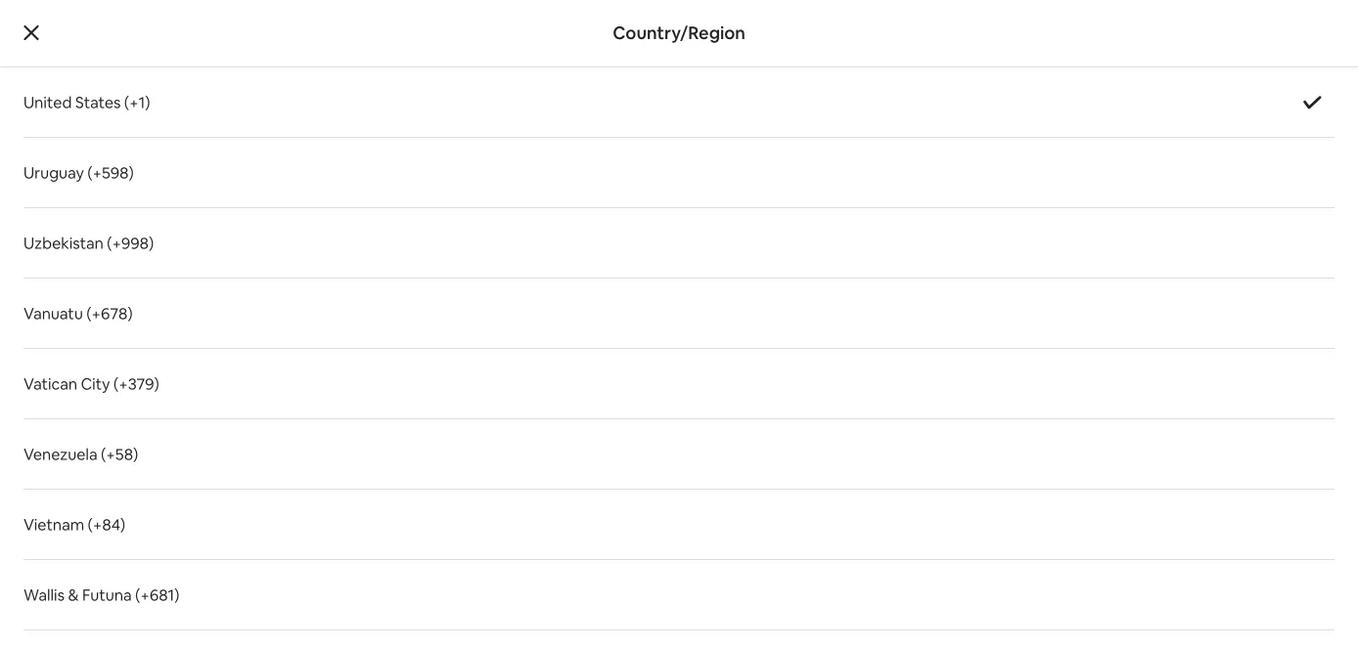 Task type: describe. For each thing, give the bounding box(es) containing it.
681
[[150, 586, 174, 606]]

trip inside phone number add and confirm your phone number to get trip updates.
[[408, 394, 430, 412]]

$606.20
[[1143, 409, 1202, 429]]

0 vertical spatial trip
[[312, 314, 348, 342]]

sardinia- beach front luxury villa
[[928, 122, 1133, 140]]

united states (+1) element
[[448, 276, 910, 330]]

phone
[[271, 394, 311, 412]]

1 vertical spatial number
[[314, 394, 363, 412]]

beach
[[986, 122, 1025, 140]]

front
[[1028, 122, 1059, 140]]

futuna
[[82, 586, 132, 606]]

united states button
[[131, 197, 679, 252]]

your inside phone number add and confirm your phone number to get trip updates.
[[239, 394, 268, 412]]

price
[[795, 253, 846, 281]]

learn more
[[131, 544, 215, 564]]

379
[[128, 374, 154, 394]]

cleaning
[[795, 338, 858, 358]]

states for united states (+ 1 )
[[75, 92, 121, 113]]

$300.00
[[1143, 338, 1202, 358]]

(+ right vietnam
[[88, 515, 102, 535]]

for
[[227, 314, 257, 342]]

uzbekistan
[[23, 233, 104, 253]]

(+ right uzbekistan
[[107, 233, 121, 253]]

0 vertical spatial number
[[181, 370, 239, 391]]

(+ right "vanuatu"
[[86, 304, 101, 324]]

policy
[[263, 474, 324, 502]]

cleaning fee
[[795, 338, 885, 358]]

united for united states (+ 1 )
[[23, 92, 72, 113]]

(+ right venezuela
[[101, 445, 115, 465]]

details
[[850, 253, 918, 281]]

) inside option
[[145, 92, 150, 113]]

united states (+ 1 )
[[23, 92, 150, 113]]

learn more button
[[131, 544, 215, 564]]

phone number dialog
[[401, 123, 957, 526]]

travel insurance button
[[795, 409, 910, 429]]

(usd) button
[[835, 492, 877, 512]]

(+ inside option
[[124, 92, 139, 113]]

uruguay (+ 598 )
[[23, 163, 134, 183]]

2 option from the top
[[23, 631, 1335, 649]]

states for united states
[[195, 222, 240, 242]]

learn
[[131, 544, 172, 564]]

confirm
[[187, 394, 236, 412]]

united for united states
[[143, 222, 191, 242]]

luxury
[[1062, 122, 1104, 140]]

vatican
[[23, 374, 77, 394]]

villa
[[1107, 122, 1133, 140]]

84
[[102, 515, 120, 535]]

phone
[[131, 370, 177, 391]]

(+ right futuna
[[135, 586, 150, 606]]

insurance
[[841, 409, 910, 429]]

vietnam
[[23, 515, 84, 535]]

998
[[121, 233, 149, 253]]

(+ right the city
[[114, 374, 128, 394]]

wallis & futuna (+ 681 )
[[23, 586, 179, 606]]

vatican city (+ 379 )
[[23, 374, 159, 394]]

updates.
[[433, 394, 488, 412]]



Task type: locate. For each thing, give the bounding box(es) containing it.
required for your trip
[[131, 314, 348, 342]]

united up required
[[143, 222, 191, 242]]

and
[[161, 394, 184, 412]]

united states element
[[131, 197, 679, 252]]

0 horizontal spatial trip
[[312, 314, 348, 342]]

required
[[131, 314, 222, 342]]

country/region
[[613, 22, 746, 45]]

1 horizontal spatial trip
[[408, 394, 430, 412]]

0 horizontal spatial united
[[23, 92, 72, 113]]

united states
[[143, 222, 240, 242]]

0 vertical spatial your
[[261, 314, 307, 342]]

add
[[131, 394, 158, 412]]

(+ right the uruguay
[[87, 163, 102, 183]]

states inside option
[[75, 92, 121, 113]]

cancellation
[[131, 474, 258, 502]]

(usd)
[[835, 492, 877, 512]]

venezuela
[[23, 445, 97, 465]]

united inside button
[[143, 222, 191, 242]]

get
[[383, 394, 405, 412]]

1 vertical spatial option
[[23, 631, 1335, 649]]

598
[[102, 163, 129, 183]]

price details
[[795, 253, 918, 281]]

vietnam (+ 84 )
[[23, 515, 125, 535]]

0 horizontal spatial states
[[75, 92, 121, 113]]

to
[[366, 394, 380, 412]]

trip
[[312, 314, 348, 342], [408, 394, 430, 412]]

more
[[176, 544, 215, 564]]

united up the uruguay
[[23, 92, 72, 113]]

cancellation policy
[[131, 474, 324, 502]]

option
[[23, 68, 1335, 138], [23, 631, 1335, 649]]

states inside button
[[195, 222, 240, 242]]

total (usd)
[[795, 492, 877, 512]]

uzbekistan (+ 998 )
[[23, 233, 154, 253]]

vanuatu
[[23, 304, 83, 324]]

wallis
[[23, 586, 65, 606]]

0 horizontal spatial number
[[181, 370, 239, 391]]

option containing united states
[[23, 68, 1335, 138]]

sardinia-
[[928, 122, 983, 140]]

(+ up 598
[[124, 92, 139, 113]]

58
[[115, 445, 133, 465]]

city
[[81, 374, 110, 394]]

number left the to
[[314, 394, 363, 412]]

1 horizontal spatial number
[[314, 394, 363, 412]]

0 vertical spatial united
[[23, 92, 72, 113]]

1 horizontal spatial states
[[195, 222, 240, 242]]

venezuela (+ 58 )
[[23, 445, 138, 465]]

trip up phone number add and confirm your phone number to get trip updates.
[[312, 314, 348, 342]]

678
[[101, 304, 128, 324]]

travel insurance
[[795, 409, 910, 429]]

fee
[[862, 338, 885, 358]]

vanuatu (+ 678 )
[[23, 304, 133, 324]]

states
[[75, 92, 121, 113], [195, 222, 240, 242]]

1 vertical spatial trip
[[408, 394, 430, 412]]

1 horizontal spatial united
[[143, 222, 191, 242]]

&
[[68, 586, 79, 606]]

trip right get
[[408, 394, 430, 412]]

1 vertical spatial states
[[195, 222, 240, 242]]

1 vertical spatial united
[[143, 222, 191, 242]]

(+
[[124, 92, 139, 113], [87, 163, 102, 183], [107, 233, 121, 253], [86, 304, 101, 324], [114, 374, 128, 394], [101, 445, 115, 465], [88, 515, 102, 535], [135, 586, 150, 606]]

)
[[145, 92, 150, 113], [129, 163, 134, 183], [149, 233, 154, 253], [128, 304, 133, 324], [154, 374, 159, 394], [133, 445, 138, 465], [120, 515, 125, 535], [174, 586, 179, 606]]

travel
[[795, 409, 838, 429]]

total
[[795, 492, 832, 512]]

united
[[23, 92, 72, 113], [143, 222, 191, 242]]

cleaning fee button
[[795, 338, 885, 358]]

0 vertical spatial states
[[75, 92, 121, 113]]

states left 1 at left
[[75, 92, 121, 113]]

$10,305.40
[[1123, 492, 1202, 512]]

your left phone
[[239, 394, 268, 412]]

states right 998
[[195, 222, 240, 242]]

your
[[261, 314, 307, 342], [239, 394, 268, 412]]

1 option from the top
[[23, 68, 1335, 138]]

united inside option
[[23, 92, 72, 113]]

uruguay
[[23, 163, 84, 183]]

0 vertical spatial option
[[23, 68, 1335, 138]]

your right for
[[261, 314, 307, 342]]

number
[[181, 370, 239, 391], [314, 394, 363, 412]]

number up "confirm"
[[181, 370, 239, 391]]

1
[[139, 92, 145, 113]]

1 vertical spatial your
[[239, 394, 268, 412]]

phone number add and confirm your phone number to get trip updates.
[[131, 370, 488, 412]]



Task type: vqa. For each thing, say whether or not it's contained in the screenshot.
2nd Hosting
no



